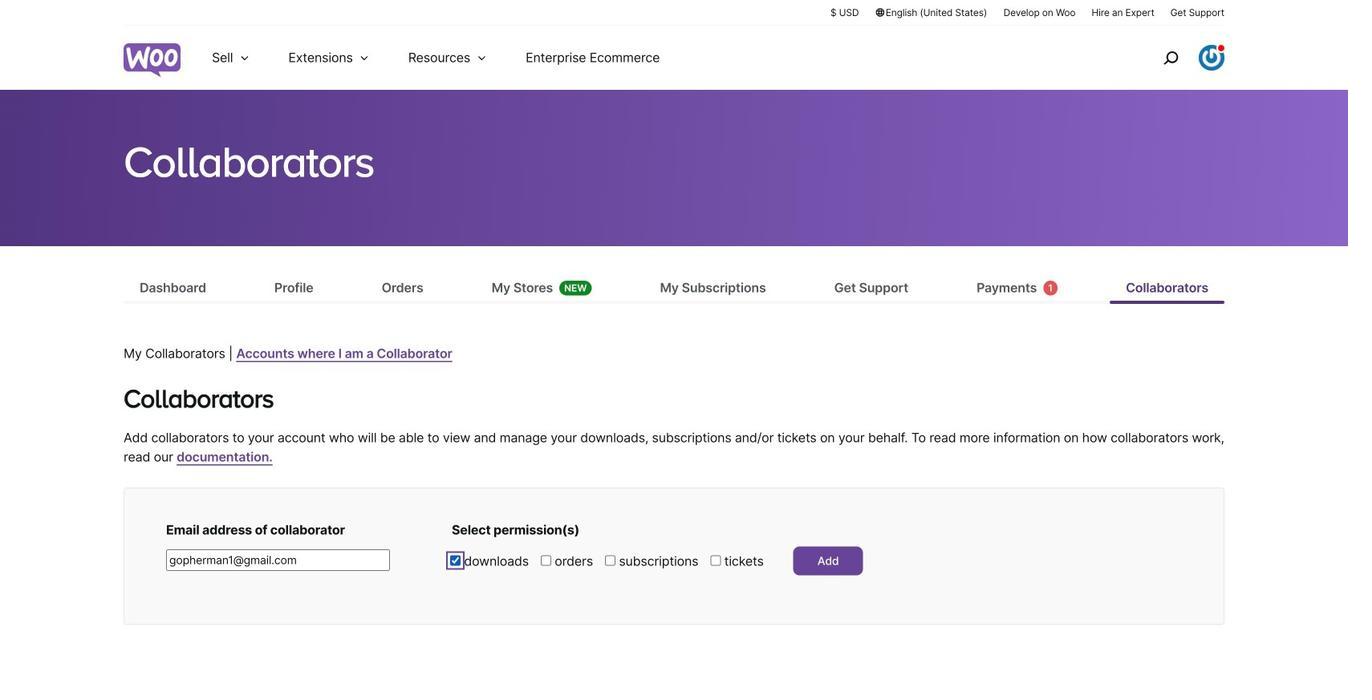 Task type: locate. For each thing, give the bounding box(es) containing it.
service navigation menu element
[[1129, 32, 1225, 84]]

None checkbox
[[541, 556, 551, 566], [711, 556, 721, 566], [541, 556, 551, 566], [711, 556, 721, 566]]

None checkbox
[[450, 556, 461, 566], [605, 556, 616, 566], [450, 556, 461, 566], [605, 556, 616, 566]]

search image
[[1158, 45, 1184, 71]]



Task type: describe. For each thing, give the bounding box(es) containing it.
open account menu image
[[1199, 45, 1225, 71]]



Task type: vqa. For each thing, say whether or not it's contained in the screenshot.
middle in
no



